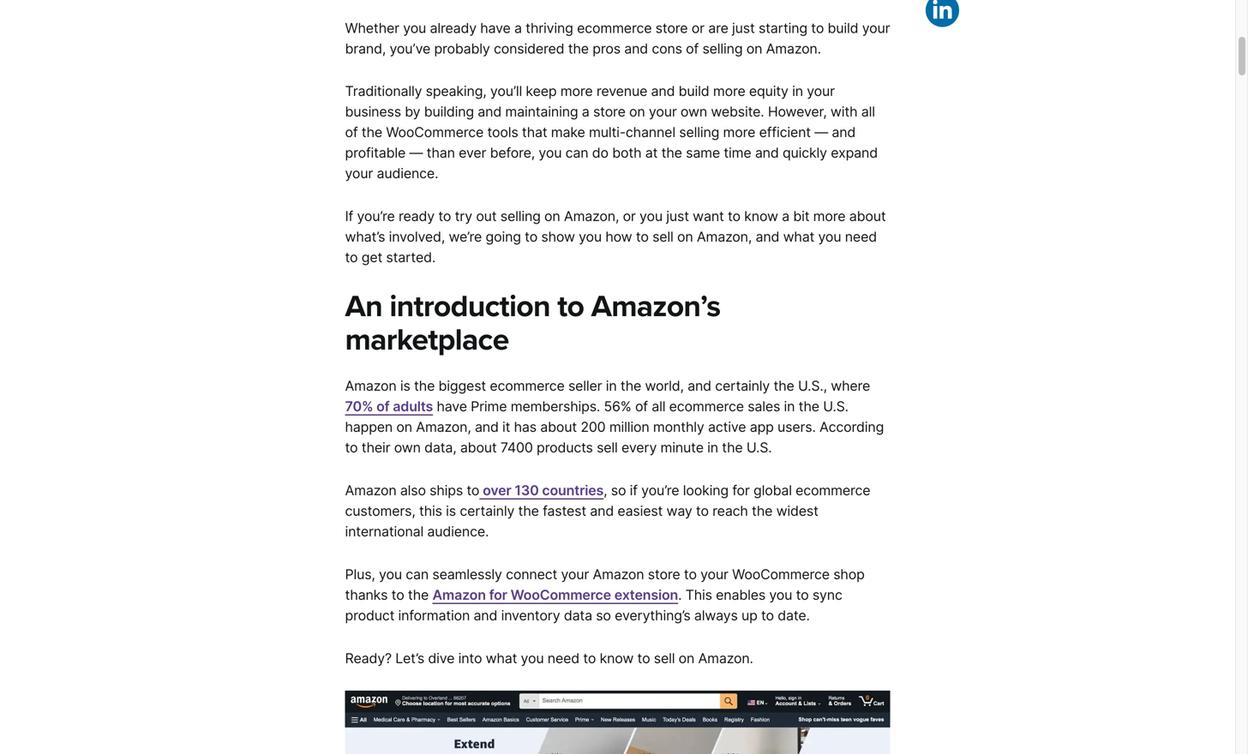 Task type: locate. For each thing, give the bounding box(es) containing it.
0 horizontal spatial a
[[515, 20, 522, 36]]

1 vertical spatial for
[[489, 587, 508, 604]]

amazon, up data,
[[416, 419, 471, 436]]

0 vertical spatial a
[[515, 20, 522, 36]]

on
[[747, 40, 763, 57], [630, 103, 646, 120], [545, 208, 561, 225], [678, 229, 693, 245], [397, 419, 413, 436], [679, 650, 695, 667]]

the up information
[[408, 587, 429, 604]]

200
[[581, 419, 606, 436]]

1 vertical spatial know
[[600, 650, 634, 667]]

0 vertical spatial so
[[611, 482, 626, 499]]

1 vertical spatial selling
[[680, 124, 720, 141]]

amazon for woocommerce extension link
[[433, 587, 679, 604]]

cons
[[652, 40, 683, 57]]

0 horizontal spatial just
[[667, 208, 689, 225]]

1 vertical spatial is
[[446, 503, 456, 520]]

amazon up customers,
[[345, 482, 397, 499]]

build right starting
[[828, 20, 859, 36]]

u.s. down 'where'
[[824, 398, 849, 415]]

know left bit
[[745, 208, 779, 225]]

0 vertical spatial for
[[733, 482, 750, 499]]

selling inside the whether you already have a thriving ecommerce store or are just starting to build your brand, you've probably considered the pros and cons of selling on amazon.
[[703, 40, 743, 57]]

0 horizontal spatial have
[[437, 398, 467, 415]]

so
[[611, 482, 626, 499], [596, 608, 611, 624]]

expand
[[831, 145, 878, 161]]

2 vertical spatial selling
[[501, 208, 541, 225]]

and inside , so if you're looking for global ecommerce customers, this is certainly the fastest and easiest way to reach the widest international audience.
[[590, 503, 614, 520]]

1 vertical spatial you're
[[642, 482, 680, 499]]

the down "global"
[[752, 503, 773, 520]]

0 vertical spatial need
[[845, 229, 877, 245]]

1 vertical spatial audience.
[[428, 524, 489, 540]]

audience.
[[377, 165, 439, 182], [428, 524, 489, 540]]

0 vertical spatial what
[[784, 229, 815, 245]]

1 vertical spatial store
[[593, 103, 626, 120]]

1 vertical spatial need
[[548, 650, 580, 667]]

want
[[693, 208, 724, 225]]

0 horizontal spatial amazon,
[[416, 419, 471, 436]]

audience. down — than
[[377, 165, 439, 182]]

1 horizontal spatial woocommerce
[[511, 587, 611, 604]]

equity
[[750, 83, 789, 100]]

can up information
[[406, 566, 429, 583]]

on down want
[[678, 229, 693, 245]]

0 vertical spatial about
[[850, 208, 886, 225]]

own
[[681, 103, 708, 120], [394, 440, 421, 456]]

amazon for woocommerce extension
[[433, 587, 679, 604]]

over 130 countries link
[[480, 482, 604, 499]]

1 vertical spatial have
[[437, 398, 467, 415]]

0 vertical spatial just
[[733, 20, 755, 36]]

more
[[561, 83, 593, 100], [713, 83, 746, 100], [724, 124, 756, 141], [814, 208, 846, 225]]

just right are
[[733, 20, 755, 36]]

of inside have prime memberships. 56% of all ecommerce sales in the u.s. happen on amazon, and it has about 200 million monthly active app users. according to their own data, about 7400 products sell every minute in the u.s.
[[636, 398, 648, 415]]

,
[[604, 482, 608, 499]]

the up 56%
[[621, 378, 642, 395]]

starting
[[759, 20, 808, 36]]

you're inside , so if you're looking for global ecommerce customers, this is certainly the fastest and easiest way to reach the widest international audience.
[[642, 482, 680, 499]]

0 horizontal spatial certainly
[[460, 503, 515, 520]]

the left pros
[[568, 40, 589, 57]]

0 vertical spatial selling
[[703, 40, 743, 57]]

inventory
[[501, 608, 561, 624]]

1 vertical spatial certainly
[[460, 503, 515, 520]]

1 vertical spatial woocommerce
[[733, 566, 830, 583]]

what down bit
[[784, 229, 815, 245]]

store for amazon
[[648, 566, 681, 583]]

more right the keep
[[561, 83, 593, 100]]

0 vertical spatial audience.
[[377, 165, 439, 182]]

store up . at the right bottom
[[648, 566, 681, 583]]

1 vertical spatial a
[[582, 103, 590, 120]]

0 vertical spatial amazon.
[[766, 40, 822, 57]]

certainly inside amazon is the biggest ecommerce seller in the world, and certainly the u.s., where 70% of adults
[[716, 378, 770, 395]]

0 vertical spatial amazon,
[[564, 208, 619, 225]]

amazon for amazon for woocommerce extension
[[433, 587, 486, 604]]

selling down are
[[703, 40, 743, 57]]

0 vertical spatial know
[[745, 208, 779, 225]]

fastest
[[543, 503, 587, 520]]

2 horizontal spatial about
[[850, 208, 886, 225]]

for up the reach
[[733, 482, 750, 499]]

of right 56%
[[636, 398, 648, 415]]

store up the cons
[[656, 20, 688, 36]]

1 horizontal spatial build
[[828, 20, 859, 36]]

sync
[[813, 587, 843, 604]]

0 vertical spatial build
[[828, 20, 859, 36]]

active
[[708, 419, 747, 436]]

to down looking
[[696, 503, 709, 520]]

1 horizontal spatial can
[[566, 145, 589, 161]]

amazon,
[[564, 208, 619, 225], [697, 229, 752, 245], [416, 419, 471, 436]]

just inside the whether you already have a thriving ecommerce store or are just starting to build your brand, you've probably considered the pros and cons of selling on amazon.
[[733, 20, 755, 36]]

1 vertical spatial own
[[394, 440, 421, 456]]

minute
[[661, 440, 704, 456]]

0 horizontal spatial all
[[652, 398, 666, 415]]

0 vertical spatial have
[[481, 20, 511, 36]]

what
[[784, 229, 815, 245], [486, 650, 517, 667]]

to inside an introduction to amazon's marketplace
[[558, 289, 584, 325]]

0 horizontal spatial need
[[548, 650, 580, 667]]

sell right how
[[653, 229, 674, 245]]

1 vertical spatial sell
[[597, 440, 618, 456]]

sell inside if you're ready to try out selling on amazon, or you just want to know a bit more about what's involved, we're going to show you how to sell on amazon, and what you need to get started.
[[653, 229, 674, 245]]

amazon is the biggest ecommerce seller in the world, and certainly the u.s., where 70% of adults
[[345, 378, 871, 415]]

all
[[862, 103, 876, 120], [652, 398, 666, 415]]

1 horizontal spatial or
[[692, 20, 705, 36]]

seller
[[569, 378, 603, 395]]

build inside 'traditionally speaking, you'll keep more revenue and build more equity in your business by building and maintaining a store on your own website. however, with all of the woocommerce tools that make multi-channel selling more efficient — and profitable — than ever before, you can do both at the same time and quickly expand your audience.'
[[679, 83, 710, 100]]

sell down 200
[[597, 440, 618, 456]]

maintaining
[[506, 103, 578, 120]]

you're right if
[[642, 482, 680, 499]]

know down everything's
[[600, 650, 634, 667]]

traditionally
[[345, 83, 422, 100]]

you're up what's
[[357, 208, 395, 225]]

whether you already have a thriving ecommerce store or are just starting to build your brand, you've probably considered the pros and cons of selling on amazon.
[[345, 20, 891, 57]]

in up 56%
[[606, 378, 617, 395]]

on inside have prime memberships. 56% of all ecommerce sales in the u.s. happen on amazon, and it has about 200 million monthly active app users. according to their own data, about 7400 products sell every minute in the u.s.
[[397, 419, 413, 436]]

0 horizontal spatial is
[[400, 378, 411, 395]]

store inside the whether you already have a thriving ecommerce store or are just starting to build your brand, you've probably considered the pros and cons of selling on amazon.
[[656, 20, 688, 36]]

own up same
[[681, 103, 708, 120]]

the right at
[[662, 145, 683, 161]]

store up multi-
[[593, 103, 626, 120]]

audience. inside , so if you're looking for global ecommerce customers, this is certainly the fastest and easiest way to reach the widest international audience.
[[428, 524, 489, 540]]

all down world,
[[652, 398, 666, 415]]

products
[[537, 440, 593, 456]]

need inside if you're ready to try out selling on amazon, or you just want to know a bit more about what's involved, we're going to show you how to sell on amazon, and what you need to get started.
[[845, 229, 877, 245]]

woocommerce up — than
[[386, 124, 484, 141]]

2 vertical spatial about
[[460, 440, 497, 456]]

a up considered
[[515, 20, 522, 36]]

channel
[[626, 124, 676, 141]]

0 horizontal spatial know
[[600, 650, 634, 667]]

thriving
[[526, 20, 574, 36]]

to left "get"
[[345, 249, 358, 266]]

amazon
[[345, 378, 397, 395], [345, 482, 397, 499], [593, 566, 645, 583], [433, 587, 486, 604]]

1 vertical spatial can
[[406, 566, 429, 583]]

0 horizontal spatial for
[[489, 587, 508, 604]]

0 horizontal spatial or
[[623, 208, 636, 225]]

1 horizontal spatial what
[[784, 229, 815, 245]]

of
[[686, 40, 699, 57], [345, 124, 358, 141], [377, 398, 390, 415], [636, 398, 648, 415]]

build down the cons
[[679, 83, 710, 100]]

amazon.
[[766, 40, 822, 57], [699, 650, 754, 667]]

easiest
[[618, 503, 663, 520]]

1 vertical spatial amazon,
[[697, 229, 752, 245]]

prime
[[471, 398, 507, 415]]

the down u.s., at the bottom right
[[799, 398, 820, 415]]

2 vertical spatial a
[[782, 208, 790, 225]]

70% of adults link
[[345, 398, 433, 415]]

of right 70%
[[377, 398, 390, 415]]

0 horizontal spatial own
[[394, 440, 421, 456]]

. this enables you to sync product information and inventory data so everything's always up to date.
[[345, 587, 843, 624]]

56%
[[604, 398, 632, 415]]

0 vertical spatial you're
[[357, 208, 395, 225]]

more right bit
[[814, 208, 846, 225]]

enables
[[716, 587, 766, 604]]

0 vertical spatial or
[[692, 20, 705, 36]]

about inside if you're ready to try out selling on amazon, or you just want to know a bit more about what's involved, we're going to show you how to sell on amazon, and what you need to get started.
[[850, 208, 886, 225]]

this
[[686, 587, 713, 604]]

0 vertical spatial u.s.
[[824, 398, 849, 415]]

the inside the plus, you can seamlessly connect your amazon store to your woocommerce shop thanks to the
[[408, 587, 429, 604]]

1 horizontal spatial for
[[733, 482, 750, 499]]

1 horizontal spatial a
[[582, 103, 590, 120]]

about down the 'expand'
[[850, 208, 886, 225]]

is inside amazon is the biggest ecommerce seller in the world, and certainly the u.s., where 70% of adults
[[400, 378, 411, 395]]

0 horizontal spatial amazon.
[[699, 650, 754, 667]]

need down the 'expand'
[[845, 229, 877, 245]]

1 vertical spatial what
[[486, 650, 517, 667]]

you
[[403, 20, 426, 36], [539, 145, 562, 161], [640, 208, 663, 225], [579, 229, 602, 245], [819, 229, 842, 245], [379, 566, 402, 583], [770, 587, 793, 604], [521, 650, 544, 667]]

multi-
[[589, 124, 626, 141]]

involved,
[[389, 229, 445, 245]]

1 horizontal spatial amazon.
[[766, 40, 822, 57]]

amazon also ships to over 130 countries
[[345, 482, 604, 499]]

store inside the plus, you can seamlessly connect your amazon store to your woocommerce shop thanks to the
[[648, 566, 681, 583]]

amazon for amazon is the biggest ecommerce seller in the world, and certainly the u.s., where 70% of adults
[[345, 378, 397, 395]]

ecommerce up pros
[[577, 20, 652, 36]]

2 vertical spatial amazon,
[[416, 419, 471, 436]]

have down biggest
[[437, 398, 467, 415]]

amazon up 70%
[[345, 378, 397, 395]]

need down data
[[548, 650, 580, 667]]

biggest
[[439, 378, 486, 395]]

is up adults in the bottom of the page
[[400, 378, 411, 395]]

have prime memberships. 56% of all ecommerce sales in the u.s. happen on amazon, and it has about 200 million monthly active app users. according to their own data, about 7400 products sell every minute in the u.s.
[[345, 398, 884, 456]]

audience. inside 'traditionally speaking, you'll keep more revenue and build more equity in your business by building and maintaining a store on your own website. however, with all of the woocommerce tools that make multi-channel selling more efficient — and profitable — than ever before, you can do both at the same time and quickly expand your audience.'
[[377, 165, 439, 182]]

0 horizontal spatial woocommerce
[[386, 124, 484, 141]]

amazon for amazon also ships to over 130 countries
[[345, 482, 397, 499]]

1 vertical spatial u.s.
[[747, 440, 772, 456]]

store for ecommerce
[[656, 20, 688, 36]]

about down memberships.
[[541, 419, 577, 436]]

information
[[398, 608, 470, 624]]

2 horizontal spatial woocommerce
[[733, 566, 830, 583]]

a left bit
[[782, 208, 790, 225]]

0 vertical spatial sell
[[653, 229, 674, 245]]

0 horizontal spatial what
[[486, 650, 517, 667]]

you'll
[[491, 83, 522, 100]]

130
[[515, 482, 539, 499]]

to right how
[[636, 229, 649, 245]]

so right , on the bottom left of page
[[611, 482, 626, 499]]

looking
[[683, 482, 729, 499]]

a inside if you're ready to try out selling on amazon, or you just want to know a bit more about what's involved, we're going to show you how to sell on amazon, and what you need to get started.
[[782, 208, 790, 225]]

or left are
[[692, 20, 705, 36]]

ready
[[399, 208, 435, 225]]

1 vertical spatial just
[[667, 208, 689, 225]]

1 horizontal spatial you're
[[642, 482, 680, 499]]

selling up going
[[501, 208, 541, 225]]

1 horizontal spatial own
[[681, 103, 708, 120]]

amazon up extension
[[593, 566, 645, 583]]

1 horizontal spatial need
[[845, 229, 877, 245]]

2 horizontal spatial a
[[782, 208, 790, 225]]

u.s.
[[824, 398, 849, 415], [747, 440, 772, 456]]

0 vertical spatial can
[[566, 145, 589, 161]]

1 vertical spatial build
[[679, 83, 710, 100]]

can inside 'traditionally speaking, you'll keep more revenue and build more equity in your business by building and maintaining a store on your own website. however, with all of the woocommerce tools that make multi-channel selling more efficient — and profitable — than ever before, you can do both at the same time and quickly expand your audience.'
[[566, 145, 589, 161]]

on up "show"
[[545, 208, 561, 225]]

1 horizontal spatial have
[[481, 20, 511, 36]]

1 vertical spatial or
[[623, 208, 636, 225]]

amazon inside amazon is the biggest ecommerce seller in the world, and certainly the u.s., where 70% of adults
[[345, 378, 397, 395]]

1 horizontal spatial certainly
[[716, 378, 770, 395]]

of down the business
[[345, 124, 358, 141]]

selling inside if you're ready to try out selling on amazon, or you just want to know a bit more about what's involved, we're going to show you how to sell on amazon, and what you need to get started.
[[501, 208, 541, 225]]

on down adults in the bottom of the page
[[397, 419, 413, 436]]

more up the website.
[[713, 83, 746, 100]]

and inside have prime memberships. 56% of all ecommerce sales in the u.s. happen on amazon, and it has about 200 million monthly active app users. according to their own data, about 7400 products sell every minute in the u.s.
[[475, 419, 499, 436]]

1 horizontal spatial just
[[733, 20, 755, 36]]

you inside . this enables you to sync product information and inventory data so everything's always up to date.
[[770, 587, 793, 604]]

on up channel
[[630, 103, 646, 120]]

amazon, down want
[[697, 229, 752, 245]]

certainly down over
[[460, 503, 515, 520]]

to up date.
[[796, 587, 809, 604]]

woocommerce up data
[[511, 587, 611, 604]]

pros
[[593, 40, 621, 57]]

0 horizontal spatial build
[[679, 83, 710, 100]]

over
[[483, 482, 512, 499]]

sell
[[653, 229, 674, 245], [597, 440, 618, 456], [654, 650, 675, 667]]

, so if you're looking for global ecommerce customers, this is certainly the fastest and easiest way to reach the widest international audience.
[[345, 482, 871, 540]]

1 vertical spatial all
[[652, 398, 666, 415]]

make
[[551, 124, 586, 141]]

how
[[606, 229, 633, 245]]

this
[[419, 503, 442, 520]]

0 vertical spatial woocommerce
[[386, 124, 484, 141]]

is right this
[[446, 503, 456, 520]]

own right their
[[394, 440, 421, 456]]

1 vertical spatial so
[[596, 608, 611, 624]]

can inside the plus, you can seamlessly connect your amazon store to your woocommerce shop thanks to the
[[406, 566, 429, 583]]

have up probably in the top left of the page
[[481, 20, 511, 36]]

to
[[812, 20, 824, 36], [439, 208, 451, 225], [728, 208, 741, 225], [525, 229, 538, 245], [636, 229, 649, 245], [345, 249, 358, 266], [558, 289, 584, 325], [345, 440, 358, 456], [467, 482, 480, 499], [696, 503, 709, 520], [684, 566, 697, 583], [392, 587, 405, 604], [796, 587, 809, 604], [762, 608, 774, 624], [584, 650, 596, 667], [638, 650, 651, 667]]

to left "show"
[[525, 229, 538, 245]]

to inside have prime memberships. 56% of all ecommerce sales in the u.s. happen on amazon, and it has about 200 million monthly active app users. according to their own data, about 7400 products sell every minute in the u.s.
[[345, 440, 358, 456]]

to down "show"
[[558, 289, 584, 325]]

70%
[[345, 398, 373, 415]]

ecommerce up widest
[[796, 482, 871, 499]]

1 horizontal spatial know
[[745, 208, 779, 225]]

or up how
[[623, 208, 636, 225]]

an introduction to amazon's marketplace
[[345, 289, 721, 359]]

what's
[[345, 229, 385, 245]]

also
[[400, 482, 426, 499]]

1 horizontal spatial is
[[446, 503, 456, 520]]

0 vertical spatial store
[[656, 20, 688, 36]]

a up make
[[582, 103, 590, 120]]

on down always
[[679, 650, 695, 667]]

store
[[656, 20, 688, 36], [593, 103, 626, 120], [648, 566, 681, 583]]

amazon down seamlessly
[[433, 587, 486, 604]]

about right data,
[[460, 440, 497, 456]]

0 horizontal spatial can
[[406, 566, 429, 583]]

to inside the whether you already have a thriving ecommerce store or are just starting to build your brand, you've probably considered the pros and cons of selling on amazon.
[[812, 20, 824, 36]]

amazon. down starting
[[766, 40, 822, 57]]

0 vertical spatial own
[[681, 103, 708, 120]]

2 vertical spatial woocommerce
[[511, 587, 611, 604]]

amazon. inside the whether you already have a thriving ecommerce store or are just starting to build your brand, you've probably considered the pros and cons of selling on amazon.
[[766, 40, 822, 57]]

ecommerce up memberships.
[[490, 378, 565, 395]]

to down data
[[584, 650, 596, 667]]

0 vertical spatial certainly
[[716, 378, 770, 395]]

by
[[405, 103, 421, 120]]

can down make
[[566, 145, 589, 161]]

all right with
[[862, 103, 876, 120]]

amazon, up how
[[564, 208, 619, 225]]

so right data
[[596, 608, 611, 624]]

1 horizontal spatial all
[[862, 103, 876, 120]]

sell inside have prime memberships. 56% of all ecommerce sales in the u.s. happen on amazon, and it has about 200 million monthly active app users. according to their own data, about 7400 products sell every minute in the u.s.
[[597, 440, 618, 456]]

of right the cons
[[686, 40, 699, 57]]

0 horizontal spatial you're
[[357, 208, 395, 225]]

0 vertical spatial is
[[400, 378, 411, 395]]

u.s. down app
[[747, 440, 772, 456]]

know
[[745, 208, 779, 225], [600, 650, 634, 667]]

own inside 'traditionally speaking, you'll keep more revenue and build more equity in your business by building and maintaining a store on your own website. however, with all of the woocommerce tools that make multi-channel selling more efficient — and profitable — than ever before, you can do both at the same time and quickly expand your audience.'
[[681, 103, 708, 120]]

just inside if you're ready to try out selling on amazon, or you just want to know a bit more about what's involved, we're going to show you how to sell on amazon, and what you need to get started.
[[667, 208, 689, 225]]

to left their
[[345, 440, 358, 456]]

certainly inside , so if you're looking for global ecommerce customers, this is certainly the fastest and easiest way to reach the widest international audience.
[[460, 503, 515, 520]]

1 horizontal spatial amazon,
[[564, 208, 619, 225]]

just
[[733, 20, 755, 36], [667, 208, 689, 225]]

0 vertical spatial all
[[862, 103, 876, 120]]

in inside 'traditionally speaking, you'll keep more revenue and build more equity in your business by building and maintaining a store on your own website. however, with all of the woocommerce tools that make multi-channel selling more efficient — and profitable — than ever before, you can do both at the same time and quickly expand your audience.'
[[793, 83, 804, 100]]

just left want
[[667, 208, 689, 225]]

for down seamlessly
[[489, 587, 508, 604]]

2 vertical spatial store
[[648, 566, 681, 583]]

woocommerce up date.
[[733, 566, 830, 583]]

1 horizontal spatial about
[[541, 419, 577, 436]]

audience. down this
[[428, 524, 489, 540]]

what right into
[[486, 650, 517, 667]]



Task type: vqa. For each thing, say whether or not it's contained in the screenshot.
the 1
no



Task type: describe. For each thing, give the bounding box(es) containing it.
tools
[[488, 124, 519, 141]]

where
[[831, 378, 871, 395]]

traditionally speaking, you'll keep more revenue and build more equity in your business by building and maintaining a store on your own website. however, with all of the woocommerce tools that make multi-channel selling more efficient — and profitable — than ever before, you can do both at the same time and quickly expand your audience.
[[345, 83, 878, 182]]

to inside , so if you're looking for global ecommerce customers, this is certainly the fastest and easiest way to reach the widest international audience.
[[696, 503, 709, 520]]

woocommerce inside 'traditionally speaking, you'll keep more revenue and build more equity in your business by building and maintaining a store on your own website. however, with all of the woocommerce tools that make multi-channel selling more efficient — and profitable — than ever before, you can do both at the same time and quickly expand your audience.'
[[386, 124, 484, 141]]

ships
[[430, 482, 463, 499]]

on inside 'traditionally speaking, you'll keep more revenue and build more equity in your business by building and maintaining a store on your own website. however, with all of the woocommerce tools that make multi-channel selling more efficient — and profitable — than ever before, you can do both at the same time and quickly expand your audience.'
[[630, 103, 646, 120]]

or inside the whether you already have a thriving ecommerce store or are just starting to build your brand, you've probably considered the pros and cons of selling on amazon.
[[692, 20, 705, 36]]

of inside amazon is the biggest ecommerce seller in the world, and certainly the u.s., where 70% of adults
[[377, 398, 390, 415]]

at
[[646, 145, 658, 161]]

all inside have prime memberships. 56% of all ecommerce sales in the u.s. happen on amazon, and it has about 200 million monthly active app users. according to their own data, about 7400 products sell every minute in the u.s.
[[652, 398, 666, 415]]

the down active
[[722, 440, 743, 456]]

u.s.,
[[799, 378, 828, 395]]

selling inside 'traditionally speaking, you'll keep more revenue and build more equity in your business by building and maintaining a store on your own website. however, with all of the woocommerce tools that make multi-channel selling more efficient — and profitable — than ever before, you can do both at the same time and quickly expand your audience.'
[[680, 124, 720, 141]]

customers,
[[345, 503, 416, 520]]

the left u.s., at the bottom right
[[774, 378, 795, 395]]

adults
[[393, 398, 433, 415]]

to left try
[[439, 208, 451, 225]]

global
[[754, 482, 792, 499]]

in down active
[[708, 440, 719, 456]]

amazon's
[[591, 289, 721, 325]]

keep
[[526, 83, 557, 100]]

the down 130
[[518, 503, 539, 520]]

all inside 'traditionally speaking, you'll keep more revenue and build more equity in your business by building and maintaining a store on your own website. however, with all of the woocommerce tools that make multi-channel selling more efficient — and profitable — than ever before, you can do both at the same time and quickly expand your audience.'
[[862, 103, 876, 120]]

way
[[667, 503, 693, 520]]

memberships.
[[511, 398, 601, 415]]

speaking,
[[426, 83, 487, 100]]

shop
[[834, 566, 865, 583]]

on inside the whether you already have a thriving ecommerce store or are just starting to build your brand, you've probably considered the pros and cons of selling on amazon.
[[747, 40, 763, 57]]

happen
[[345, 419, 393, 436]]

to right want
[[728, 208, 741, 225]]

out
[[476, 208, 497, 225]]

world,
[[645, 378, 684, 395]]

to left over
[[467, 482, 480, 499]]

the inside the whether you already have a thriving ecommerce store or are just starting to build your brand, you've probably considered the pros and cons of selling on amazon.
[[568, 40, 589, 57]]

2 vertical spatial sell
[[654, 650, 675, 667]]

you're inside if you're ready to try out selling on amazon, or you just want to know a bit more about what's involved, we're going to show you how to sell on amazon, and what you need to get started.
[[357, 208, 395, 225]]

both
[[613, 145, 642, 161]]

considered
[[494, 40, 565, 57]]

so inside . this enables you to sync product information and inventory data so everything's always up to date.
[[596, 608, 611, 624]]

up
[[742, 608, 758, 624]]

woocommerce inside the plus, you can seamlessly connect your amazon store to your woocommerce shop thanks to the
[[733, 566, 830, 583]]

have inside have prime memberships. 56% of all ecommerce sales in the u.s. happen on amazon, and it has about 200 million monthly active app users. according to their own data, about 7400 products sell every minute in the u.s.
[[437, 398, 467, 415]]

know inside if you're ready to try out selling on amazon, or you just want to know a bit more about what's involved, we're going to show you how to sell on amazon, and what you need to get started.
[[745, 208, 779, 225]]

is inside , so if you're looking for global ecommerce customers, this is certainly the fastest and easiest way to reach the widest international audience.
[[446, 503, 456, 520]]

if you're ready to try out selling on amazon, or you just want to know a bit more about what's involved, we're going to show you how to sell on amazon, and what you need to get started.
[[345, 208, 886, 266]]

revenue
[[597, 83, 648, 100]]

ecommerce inside , so if you're looking for global ecommerce customers, this is certainly the fastest and easiest way to reach the widest international audience.
[[796, 482, 871, 499]]

every
[[622, 440, 657, 456]]

into
[[459, 650, 482, 667]]

0 horizontal spatial about
[[460, 440, 497, 456]]

of inside 'traditionally speaking, you'll keep more revenue and build more equity in your business by building and maintaining a store on your own website. however, with all of the woocommerce tools that make multi-channel selling more efficient — and profitable — than ever before, you can do both at the same time and quickly expand your audience.'
[[345, 124, 358, 141]]

ready?
[[345, 650, 392, 667]]

7400
[[501, 440, 533, 456]]

data,
[[425, 440, 457, 456]]

build inside the whether you already have a thriving ecommerce store or are just starting to build your brand, you've probably considered the pros and cons of selling on amazon.
[[828, 20, 859, 36]]

dive
[[428, 650, 455, 667]]

more inside if you're ready to try out selling on amazon, or you just want to know a bit more about what's involved, we're going to show you how to sell on amazon, and what you need to get started.
[[814, 208, 846, 225]]

1 horizontal spatial u.s.
[[824, 398, 849, 415]]

plus,
[[345, 566, 375, 583]]

that
[[522, 124, 548, 141]]

you inside 'traditionally speaking, you'll keep more revenue and build more equity in your business by building and maintaining a store on your own website. however, with all of the woocommerce tools that make multi-channel selling more efficient — and profitable — than ever before, you can do both at the same time and quickly expand your audience.'
[[539, 145, 562, 161]]

ready? let's dive into what you need to know to sell on amazon.
[[345, 650, 754, 667]]

more up time
[[724, 124, 756, 141]]

extension
[[615, 587, 679, 604]]

before,
[[490, 145, 535, 161]]

users.
[[778, 419, 816, 436]]

for inside , so if you're looking for global ecommerce customers, this is certainly the fastest and easiest way to reach the widest international audience.
[[733, 482, 750, 499]]

1 vertical spatial amazon.
[[699, 650, 754, 667]]

whether
[[345, 20, 400, 36]]

probably
[[434, 40, 490, 57]]

ecommerce inside the whether you already have a thriving ecommerce store or are just starting to build your brand, you've probably considered the pros and cons of selling on amazon.
[[577, 20, 652, 36]]

amazon, inside have prime memberships. 56% of all ecommerce sales in the u.s. happen on amazon, and it has about 200 million monthly active app users. according to their own data, about 7400 products sell every minute in the u.s.
[[416, 419, 471, 436]]

let's
[[396, 650, 425, 667]]

a inside 'traditionally speaking, you'll keep more revenue and build more equity in your business by building and maintaining a store on your own website. however, with all of the woocommerce tools that make multi-channel selling more efficient — and profitable — than ever before, you can do both at the same time and quickly expand your audience.'
[[582, 103, 590, 120]]

amazon homepage image
[[345, 691, 891, 755]]

to right up
[[762, 608, 774, 624]]

however,
[[768, 103, 827, 120]]

and inside if you're ready to try out selling on amazon, or you just want to know a bit more about what's involved, we're going to show you how to sell on amazon, and what you need to get started.
[[756, 229, 780, 245]]

date.
[[778, 608, 810, 624]]

— than
[[410, 145, 455, 161]]

what inside if you're ready to try out selling on amazon, or you just want to know a bit more about what's involved, we're going to show you how to sell on amazon, and what you need to get started.
[[784, 229, 815, 245]]

of inside the whether you already have a thriving ecommerce store or are just starting to build your brand, you've probably considered the pros and cons of selling on amazon.
[[686, 40, 699, 57]]

own inside have prime memberships. 56% of all ecommerce sales in the u.s. happen on amazon, and it has about 200 million monthly active app users. according to their own data, about 7400 products sell every minute in the u.s.
[[394, 440, 421, 456]]

ecommerce inside have prime memberships. 56% of all ecommerce sales in the u.s. happen on amazon, and it has about 200 million monthly active app users. according to their own data, about 7400 products sell every minute in the u.s.
[[670, 398, 744, 415]]

get
[[362, 249, 383, 266]]

you've
[[390, 40, 431, 57]]

a inside the whether you already have a thriving ecommerce store or are just starting to build your brand, you've probably considered the pros and cons of selling on amazon.
[[515, 20, 522, 36]]

so inside , so if you're looking for global ecommerce customers, this is certainly the fastest and easiest way to reach the widest international audience.
[[611, 482, 626, 499]]

in inside amazon is the biggest ecommerce seller in the world, and certainly the u.s., where 70% of adults
[[606, 378, 617, 395]]

according
[[820, 419, 884, 436]]

brand,
[[345, 40, 386, 57]]

profitable
[[345, 145, 406, 161]]

with
[[831, 103, 858, 120]]

international
[[345, 524, 424, 540]]

and inside . this enables you to sync product information and inventory data so everything's always up to date.
[[474, 608, 498, 624]]

going
[[486, 229, 521, 245]]

quickly
[[783, 145, 828, 161]]

sales
[[748, 398, 781, 415]]

time
[[724, 145, 752, 161]]

the up adults in the bottom of the page
[[414, 378, 435, 395]]

everything's
[[615, 608, 691, 624]]

1 vertical spatial about
[[541, 419, 577, 436]]

if
[[630, 482, 638, 499]]

you inside the plus, you can seamlessly connect your amazon store to your woocommerce shop thanks to the
[[379, 566, 402, 583]]

to right thanks on the bottom left of page
[[392, 587, 405, 604]]

in up users.
[[784, 398, 795, 415]]

ever
[[459, 145, 487, 161]]

efficient
[[760, 124, 811, 141]]

2 horizontal spatial amazon,
[[697, 229, 752, 245]]

to down everything's
[[638, 650, 651, 667]]

has
[[514, 419, 537, 436]]

amazon inside the plus, you can seamlessly connect your amazon store to your woocommerce shop thanks to the
[[593, 566, 645, 583]]

data
[[564, 608, 593, 624]]

your inside the whether you already have a thriving ecommerce store or are just starting to build your brand, you've probably considered the pros and cons of selling on amazon.
[[863, 20, 891, 36]]

the down the business
[[362, 124, 383, 141]]

show
[[542, 229, 575, 245]]

are
[[709, 20, 729, 36]]

ecommerce inside amazon is the biggest ecommerce seller in the world, and certainly the u.s., where 70% of adults
[[490, 378, 565, 395]]

try
[[455, 208, 473, 225]]

and inside the whether you already have a thriving ecommerce store or are just starting to build your brand, you've probably considered the pros and cons of selling on amazon.
[[625, 40, 648, 57]]

website.
[[711, 103, 765, 120]]

thanks
[[345, 587, 388, 604]]

seamlessly
[[433, 566, 502, 583]]

bit
[[794, 208, 810, 225]]

.
[[679, 587, 682, 604]]

have inside the whether you already have a thriving ecommerce store or are just starting to build your brand, you've probably considered the pros and cons of selling on amazon.
[[481, 20, 511, 36]]

and inside amazon is the biggest ecommerce seller in the world, and certainly the u.s., where 70% of adults
[[688, 378, 712, 395]]

already
[[430, 20, 477, 36]]

plus, you can seamlessly connect your amazon store to your woocommerce shop thanks to the
[[345, 566, 865, 604]]

or inside if you're ready to try out selling on amazon, or you just want to know a bit more about what's involved, we're going to show you how to sell on amazon, and what you need to get started.
[[623, 208, 636, 225]]

it
[[503, 419, 511, 436]]

0 horizontal spatial u.s.
[[747, 440, 772, 456]]

widest
[[777, 503, 819, 520]]

you inside the whether you already have a thriving ecommerce store or are just starting to build your brand, you've probably considered the pros and cons of selling on amazon.
[[403, 20, 426, 36]]

— and
[[815, 124, 856, 141]]

do
[[592, 145, 609, 161]]

if
[[345, 208, 354, 225]]

marketplace
[[345, 322, 509, 359]]

to up this
[[684, 566, 697, 583]]

store inside 'traditionally speaking, you'll keep more revenue and build more equity in your business by building and maintaining a store on your own website. however, with all of the woocommerce tools that make multi-channel selling more efficient — and profitable — than ever before, you can do both at the same time and quickly expand your audience.'
[[593, 103, 626, 120]]



